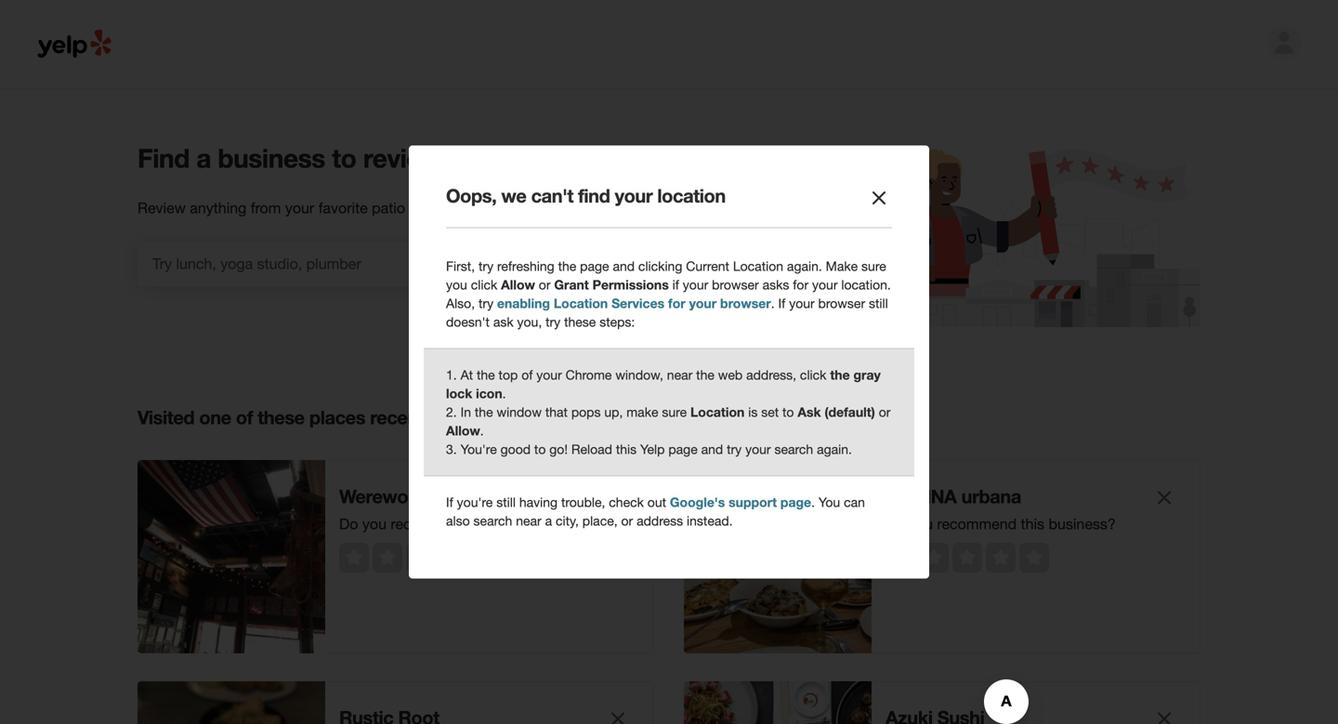 Task type: describe. For each thing, give the bounding box(es) containing it.
ask
[[798, 404, 821, 420]]

you,
[[517, 314, 542, 329]]

support
[[729, 494, 777, 510]]

gray
[[854, 367, 881, 382]]

instead.
[[687, 513, 733, 528]]

cucina urbana link
[[886, 483, 1118, 509]]

try inside first, try refreshing the page and clicking current location again. make sure you click
[[479, 258, 494, 274]]

good
[[501, 441, 531, 457]]

0 horizontal spatial or
[[539, 277, 551, 292]]

business? for werewolf
[[502, 515, 570, 533]]

if inside . if your browser still doesn't ask you, try these steps:
[[778, 296, 786, 311]]

0 vertical spatial allow
[[501, 277, 535, 292]]

top
[[499, 367, 518, 382]]

at
[[461, 367, 473, 382]]

0 horizontal spatial if
[[446, 494, 453, 510]]

reload
[[571, 441, 612, 457]]

web
[[718, 367, 743, 382]]

also
[[446, 513, 470, 528]]

and inside in the window that pops up, make sure location is set to ask (default) or allow . you're good to go! reload this yelp page and try your search again.
[[701, 441, 723, 457]]

from
[[251, 199, 281, 217]]

the up icon
[[477, 367, 495, 382]]

the inside the gray lock icon
[[830, 367, 850, 382]]

allow inside in the window that pops up, make sure location is set to ask (default) or allow . you're good to go! reload this yelp page and try your search again.
[[446, 423, 480, 438]]

refreshing
[[497, 258, 555, 274]]

google's support page link
[[670, 494, 811, 510]]

. for . if your browser still doesn't ask you, try these steps:
[[771, 296, 775, 311]]

you for werewolf
[[362, 515, 387, 533]]

you inside first, try refreshing the page and clicking current location again. make sure you click
[[446, 277, 467, 292]]

out
[[648, 494, 666, 510]]

cucina
[[886, 485, 957, 507]]

1 vertical spatial location
[[554, 296, 608, 311]]

browser down asks
[[720, 296, 771, 311]]

chrome
[[566, 367, 612, 382]]

dismiss card image for photo of azuki sushi
[[1153, 708, 1176, 724]]

close image
[[868, 187, 890, 209]]

for inside if your browser asks for your location. also, try
[[793, 277, 809, 292]]

. if your browser still doesn't ask you, try these steps:
[[446, 296, 888, 329]]

yelp
[[640, 441, 665, 457]]

if you're still having trouble, check out google's support page
[[446, 494, 811, 510]]

visited
[[138, 406, 194, 428]]

sure inside in the window that pops up, make sure location is set to ask (default) or allow . you're good to go! reload this yelp page and try your search again.
[[662, 404, 687, 420]]

that
[[545, 404, 568, 420]]

spot
[[409, 199, 439, 217]]

your inside . if your browser still doesn't ask you, try these steps:
[[789, 296, 815, 311]]

your up that
[[537, 367, 562, 382]]

photo of cucina urbana image
[[684, 460, 872, 653]]

search inside in the window that pops up, make sure location is set to ask (default) or allow . you're good to go! reload this yelp page and try your search again.
[[775, 441, 813, 457]]

in the window that pops up, make sure location is set to ask (default) or allow . you're good to go! reload this yelp page and try your search again.
[[446, 404, 891, 457]]

or inside in the window that pops up, make sure location is set to ask (default) or allow . you're good to go! reload this yelp page and try your search again.
[[879, 404, 891, 420]]

in
[[461, 404, 471, 420]]

if
[[673, 277, 679, 292]]

page inside in the window that pops up, make sure location is set to ask (default) or allow . you're good to go! reload this yelp page and try your search again.
[[669, 441, 698, 457]]

(default)
[[825, 404, 875, 420]]

location
[[657, 184, 726, 207]]

search inside .             you can also search near a city, place, or address instead.
[[474, 513, 512, 528]]

click inside first, try refreshing the page and clicking current location again. make sure you click
[[471, 277, 497, 292]]

this for cucina urbana
[[1021, 515, 1045, 533]]

do for cucina urbana
[[886, 515, 905, 533]]

permissions
[[593, 277, 669, 292]]

window
[[497, 404, 542, 420]]

0 horizontal spatial still
[[496, 494, 516, 510]]

set
[[761, 404, 779, 420]]

oops,
[[446, 184, 497, 207]]

. for .             you can also search near a city, place, or address instead.
[[811, 494, 815, 510]]

a inside .             you can also search near a city, place, or address instead.
[[545, 513, 552, 528]]

enabling
[[497, 296, 550, 311]]

oops, we can't find your location dialog
[[0, 0, 1338, 724]]

grant
[[554, 277, 589, 292]]

also,
[[446, 296, 475, 311]]

we
[[501, 184, 526, 207]]

browser inside if your browser asks for your location. also, try
[[712, 277, 759, 292]]

werewolf
[[339, 485, 418, 507]]

your down "make"
[[812, 277, 838, 292]]

enabling location services for your browser link
[[497, 296, 771, 311]]

city,
[[556, 513, 579, 528]]

is
[[748, 404, 758, 420]]

at the top of your chrome window, near the web address, click
[[461, 367, 830, 382]]

0 vertical spatial near
[[667, 367, 693, 382]]

page inside first, try refreshing the page and clicking current location again. make sure you click
[[580, 258, 609, 274]]

1 vertical spatial of
[[236, 406, 253, 428]]

.             you can also search near a city, place, or address instead.
[[446, 494, 865, 528]]

patio
[[372, 199, 405, 217]]

trouble,
[[561, 494, 605, 510]]

icon
[[476, 386, 502, 401]]

the inside in the window that pops up, make sure location is set to ask (default) or allow . you're good to go! reload this yelp page and try your search again.
[[475, 404, 493, 420]]

try inside if your browser asks for your location. also, try
[[479, 296, 494, 311]]

recently?
[[370, 406, 448, 428]]

one
[[199, 406, 231, 428]]

location.
[[841, 277, 891, 292]]

can
[[844, 494, 865, 510]]

try inside . if your browser still doesn't ask you, try these steps:
[[546, 314, 561, 329]]

still inside . if your browser still doesn't ask you, try these steps:
[[869, 296, 888, 311]]

photo of azuki sushi image
[[684, 681, 872, 724]]

favorite
[[318, 199, 368, 217]]

do for werewolf
[[339, 515, 358, 533]]

local
[[494, 199, 525, 217]]

you
[[819, 494, 840, 510]]

business? for cucina urbana
[[1049, 515, 1116, 533]]

steps:
[[600, 314, 635, 329]]

. inside in the window that pops up, make sure location is set to ask (default) or allow . you're good to go! reload this yelp page and try your search again.
[[480, 423, 484, 438]]

first,
[[446, 258, 475, 274]]

address
[[637, 513, 683, 528]]

rating element for werewolf
[[339, 543, 503, 573]]

visited one of these places recently?
[[138, 406, 448, 428]]

make
[[826, 258, 858, 274]]

to up favorite
[[332, 142, 356, 173]]

you're
[[457, 494, 493, 510]]

this inside in the window that pops up, make sure location is set to ask (default) or allow . you're good to go! reload this yelp page and try your search again.
[[616, 441, 637, 457]]

your right if
[[683, 277, 708, 292]]

services
[[612, 296, 665, 311]]



Task type: vqa. For each thing, say whether or not it's contained in the screenshot.
Restaurants
no



Task type: locate. For each thing, give the bounding box(es) containing it.
try
[[479, 258, 494, 274], [479, 296, 494, 311], [546, 314, 561, 329], [727, 441, 742, 457]]

photo of rustic root image
[[138, 681, 325, 724]]

and up permissions at top
[[613, 258, 635, 274]]

your right find
[[615, 184, 653, 207]]

recommend for cucina urbana
[[937, 515, 1017, 533]]

1 vertical spatial search
[[474, 513, 512, 528]]

1 horizontal spatial or
[[621, 513, 633, 528]]

2 horizontal spatial page
[[781, 494, 811, 510]]

clicking
[[638, 258, 683, 274]]

of right one
[[236, 406, 253, 428]]

a
[[196, 142, 211, 173], [545, 513, 552, 528]]

2 (no rating) image from the left
[[886, 543, 1049, 573]]

if up also
[[446, 494, 453, 510]]

1 vertical spatial near
[[516, 513, 542, 528]]

0 horizontal spatial these
[[258, 406, 305, 428]]

1 horizontal spatial of
[[522, 367, 533, 382]]

0 horizontal spatial a
[[196, 142, 211, 173]]

2 recommend from the left
[[937, 515, 1017, 533]]

these left places
[[258, 406, 305, 428]]

up,
[[604, 404, 623, 420]]

the left gray
[[830, 367, 850, 382]]

location inside in the window that pops up, make sure location is set to ask (default) or allow . you're good to go! reload this yelp page and try your search again.
[[691, 404, 745, 420]]

you're
[[461, 441, 497, 457]]

again. inside in the window that pops up, make sure location is set to ask (default) or allow . you're good to go! reload this yelp page and try your search again.
[[817, 441, 852, 457]]

0 horizontal spatial do
[[339, 515, 358, 533]]

or down check
[[621, 513, 633, 528]]

doesn't
[[446, 314, 490, 329]]

make
[[627, 404, 658, 420]]

2 horizontal spatial or
[[879, 404, 891, 420]]

if
[[778, 296, 786, 311], [446, 494, 453, 510]]

1 vertical spatial these
[[258, 406, 305, 428]]

or inside .             you can also search near a city, place, or address instead.
[[621, 513, 633, 528]]

0 horizontal spatial click
[[471, 277, 497, 292]]

1 horizontal spatial near
[[667, 367, 693, 382]]

0 horizontal spatial sure
[[662, 404, 687, 420]]

near right the 'window,'
[[667, 367, 693, 382]]

1 horizontal spatial (no rating) image
[[886, 543, 1049, 573]]

0 horizontal spatial near
[[516, 513, 542, 528]]

1 horizontal spatial and
[[701, 441, 723, 457]]

these
[[564, 314, 596, 329], [258, 406, 305, 428]]

1 horizontal spatial do you recommend this business?
[[886, 515, 1116, 533]]

pops
[[571, 404, 601, 420]]

find a business to review
[[138, 142, 442, 173]]

having
[[519, 494, 558, 510]]

1 horizontal spatial if
[[778, 296, 786, 311]]

do you recommend this business? down cucina urbana link
[[886, 515, 1116, 533]]

page left you
[[781, 494, 811, 510]]

still down location.
[[869, 296, 888, 311]]

allow up enabling
[[501, 277, 535, 292]]

location
[[733, 258, 784, 274], [554, 296, 608, 311], [691, 404, 745, 420]]

can't
[[531, 184, 573, 207]]

again. down (default)
[[817, 441, 852, 457]]

address,
[[746, 367, 797, 382]]

anything
[[190, 199, 247, 217]]

still right you're
[[496, 494, 516, 510]]

0 vertical spatial a
[[196, 142, 211, 173]]

location for current
[[733, 258, 784, 274]]

. inside .             you can also search near a city, place, or address instead.
[[811, 494, 815, 510]]

this down you're
[[475, 515, 498, 533]]

do down cucina
[[886, 515, 905, 533]]

search image
[[778, 254, 800, 276]]

or right (default)
[[879, 404, 891, 420]]

these left steps:
[[564, 314, 596, 329]]

1 vertical spatial and
[[701, 441, 723, 457]]

review
[[138, 199, 186, 217]]

your down is
[[745, 441, 771, 457]]

(no rating) image for cucina urbana
[[886, 543, 1049, 573]]

2 horizontal spatial you
[[909, 515, 933, 533]]

your down current
[[689, 296, 717, 311]]

oops, we can't find your location
[[446, 184, 726, 207]]

or down refreshing
[[539, 277, 551, 292]]

your left "local"
[[460, 199, 490, 217]]

if down asks
[[778, 296, 786, 311]]

of
[[522, 367, 533, 382], [236, 406, 253, 428]]

asks
[[763, 277, 789, 292]]

0 horizontal spatial rating element
[[339, 543, 503, 573]]

2 vertical spatial page
[[781, 494, 811, 510]]

shop.
[[573, 199, 611, 217]]

urbana
[[962, 485, 1021, 507]]

again. inside first, try refreshing the page and clicking current location again. make sure you click
[[787, 258, 822, 274]]

1 vertical spatial allow
[[446, 423, 480, 438]]

try up the ask
[[479, 296, 494, 311]]

rating element down also
[[339, 543, 503, 573]]

2 do you recommend this business? from the left
[[886, 515, 1116, 533]]

the gray lock icon
[[446, 367, 881, 401]]

near
[[667, 367, 693, 382], [516, 513, 542, 528]]

1 horizontal spatial rating element
[[886, 543, 1049, 573]]

0 horizontal spatial search
[[474, 513, 512, 528]]

try up "google's support page" link
[[727, 441, 742, 457]]

. inside . if your browser still doesn't ask you, try these steps:
[[771, 296, 775, 311]]

1 vertical spatial click
[[800, 367, 827, 382]]

dismiss card image for photo of rustic root
[[607, 708, 629, 724]]

page up allow or grant permissions
[[580, 258, 609, 274]]

near down having
[[516, 513, 542, 528]]

(no rating) image for werewolf
[[339, 543, 503, 573]]

dismiss card image
[[607, 486, 629, 509], [607, 708, 629, 724], [1153, 708, 1176, 724]]

for
[[793, 277, 809, 292], [668, 296, 686, 311]]

1 do you recommend this business? from the left
[[339, 515, 570, 533]]

sure up location.
[[862, 258, 886, 274]]

search down you're
[[474, 513, 512, 528]]

lock
[[446, 386, 472, 401]]

1 (no rating) image from the left
[[339, 543, 503, 573]]

enabling location services for your browser
[[497, 296, 771, 311]]

to
[[332, 142, 356, 173], [443, 199, 456, 217], [783, 404, 794, 420], [534, 441, 546, 457]]

0 horizontal spatial for
[[668, 296, 686, 311]]

do you recommend this business? for cucina urbana
[[886, 515, 1116, 533]]

again. up asks
[[787, 258, 822, 274]]

0 horizontal spatial (no rating) image
[[339, 543, 503, 573]]

1 horizontal spatial allow
[[501, 277, 535, 292]]

the up grant
[[558, 258, 576, 274]]

and up "google's"
[[701, 441, 723, 457]]

0 horizontal spatial you
[[362, 515, 387, 533]]

1 horizontal spatial this
[[616, 441, 637, 457]]

0 vertical spatial click
[[471, 277, 497, 292]]

location left is
[[691, 404, 745, 420]]

near inside .             you can also search near a city, place, or address instead.
[[516, 513, 542, 528]]

1 recommend from the left
[[391, 515, 470, 533]]

to left the go!
[[534, 441, 546, 457]]

. left you
[[811, 494, 815, 510]]

rating element down cucina urbana
[[886, 543, 1049, 573]]

0 vertical spatial or
[[539, 277, 551, 292]]

werewolf link
[[339, 483, 572, 509]]

business? down cucina urbana link
[[1049, 515, 1116, 533]]

recommend down the urbana
[[937, 515, 1017, 533]]

your inside in the window that pops up, make sure location is set to ask (default) or allow . you're good to go! reload this yelp page and try your search again.
[[745, 441, 771, 457]]

current
[[686, 258, 730, 274]]

2 business? from the left
[[1049, 515, 1116, 533]]

browser down current
[[712, 277, 759, 292]]

click up ask
[[800, 367, 827, 382]]

allow
[[501, 277, 535, 292], [446, 423, 480, 438]]

0 horizontal spatial do you recommend this business?
[[339, 515, 570, 533]]

0 vertical spatial for
[[793, 277, 809, 292]]

1 vertical spatial page
[[669, 441, 698, 457]]

this for werewolf
[[475, 515, 498, 533]]

flower
[[529, 199, 569, 217]]

photo of werewolf image
[[138, 460, 325, 653]]

to right spot
[[443, 199, 456, 217]]

location down allow or grant permissions
[[554, 296, 608, 311]]

sure
[[862, 258, 886, 274], [662, 404, 687, 420]]

1 horizontal spatial search
[[775, 441, 813, 457]]

. down top
[[502, 386, 506, 401]]

browser inside . if your browser still doesn't ask you, try these steps:
[[818, 296, 865, 311]]

location up asks
[[733, 258, 784, 274]]

0 horizontal spatial business?
[[502, 515, 570, 533]]

this down cucina urbana link
[[1021, 515, 1045, 533]]

you
[[446, 277, 467, 292], [362, 515, 387, 533], [909, 515, 933, 533]]

location for sure
[[691, 404, 745, 420]]

0 vertical spatial of
[[522, 367, 533, 382]]

2 horizontal spatial this
[[1021, 515, 1045, 533]]

1 horizontal spatial do
[[886, 515, 905, 533]]

of right top
[[522, 367, 533, 382]]

search
[[775, 441, 813, 457], [474, 513, 512, 528]]

None radio
[[339, 543, 369, 573], [373, 543, 402, 573], [339, 543, 369, 573], [373, 543, 402, 573]]

to right 'set'
[[783, 404, 794, 420]]

page right "yelp"
[[669, 441, 698, 457]]

(no rating) image down also
[[339, 543, 503, 573]]

1 horizontal spatial recommend
[[937, 515, 1017, 533]]

you down werewolf
[[362, 515, 387, 533]]

0 vertical spatial and
[[613, 258, 635, 274]]

2 rating element from the left
[[886, 543, 1049, 573]]

browser
[[712, 277, 759, 292], [720, 296, 771, 311], [818, 296, 865, 311]]

1 vertical spatial a
[[545, 513, 552, 528]]

2 do from the left
[[886, 515, 905, 533]]

1 horizontal spatial for
[[793, 277, 809, 292]]

0 vertical spatial search
[[775, 441, 813, 457]]

click
[[471, 277, 497, 292], [800, 367, 827, 382]]

1 business? from the left
[[502, 515, 570, 533]]

0 vertical spatial if
[[778, 296, 786, 311]]

the inside first, try refreshing the page and clicking current location again. make sure you click
[[558, 258, 576, 274]]

find
[[138, 142, 190, 173]]

you down cucina
[[909, 515, 933, 533]]

try inside in the window that pops up, make sure location is set to ask (default) or allow . you're good to go! reload this yelp page and try your search again.
[[727, 441, 742, 457]]

for down if
[[668, 296, 686, 311]]

0 vertical spatial again.
[[787, 258, 822, 274]]

if your browser asks for your location. also, try
[[446, 277, 891, 311]]

dismiss card image
[[1153, 486, 1176, 509]]

do down werewolf
[[339, 515, 358, 533]]

find
[[578, 184, 610, 207]]

page
[[580, 258, 609, 274], [669, 441, 698, 457], [781, 494, 811, 510]]

1 vertical spatial if
[[446, 494, 453, 510]]

sure inside first, try refreshing the page and clicking current location again. make sure you click
[[862, 258, 886, 274]]

click up also, at left top
[[471, 277, 497, 292]]

1 do from the left
[[339, 515, 358, 533]]

search down ask
[[775, 441, 813, 457]]

1 horizontal spatial these
[[564, 314, 596, 329]]

the right in
[[475, 404, 493, 420]]

first, try refreshing the page and clicking current location again. make sure you click
[[446, 258, 886, 292]]

a right the find
[[196, 142, 211, 173]]

0 horizontal spatial of
[[236, 406, 253, 428]]

0 horizontal spatial recommend
[[391, 515, 470, 533]]

1 vertical spatial sure
[[662, 404, 687, 420]]

location inside first, try refreshing the page and clicking current location again. make sure you click
[[733, 258, 784, 274]]

allow or grant permissions
[[501, 277, 669, 292]]

try right the you,
[[546, 314, 561, 329]]

0 vertical spatial sure
[[862, 258, 886, 274]]

1 vertical spatial for
[[668, 296, 686, 311]]

0 vertical spatial page
[[580, 258, 609, 274]]

of inside oops, we can't find your location dialog
[[522, 367, 533, 382]]

None radio
[[406, 543, 436, 573], [919, 543, 949, 573], [953, 543, 982, 573], [986, 543, 1016, 573], [1020, 543, 1049, 573], [406, 543, 436, 573], [919, 543, 949, 573], [953, 543, 982, 573], [986, 543, 1016, 573], [1020, 543, 1049, 573]]

1 horizontal spatial a
[[545, 513, 552, 528]]

1 vertical spatial again.
[[817, 441, 852, 457]]

the left the web
[[696, 367, 715, 382]]

you up also, at left top
[[446, 277, 467, 292]]

. for .
[[502, 386, 506, 401]]

review
[[363, 142, 442, 173]]

0 horizontal spatial and
[[613, 258, 635, 274]]

try right 'first,'
[[479, 258, 494, 274]]

browser down location.
[[818, 296, 865, 311]]

place,
[[583, 513, 618, 528]]

0 horizontal spatial this
[[475, 515, 498, 533]]

for down search image
[[793, 277, 809, 292]]

recommend down 'werewolf' link
[[391, 515, 470, 533]]

None search field
[[138, 242, 815, 286]]

. up you're
[[480, 423, 484, 438]]

business
[[218, 142, 325, 173]]

this left "yelp"
[[616, 441, 637, 457]]

0 vertical spatial still
[[869, 296, 888, 311]]

1 rating element from the left
[[339, 543, 503, 573]]

your down asks
[[789, 296, 815, 311]]

recommend for werewolf
[[391, 515, 470, 533]]

cucina urbana
[[886, 485, 1021, 507]]

these inside . if your browser still doesn't ask you, try these steps:
[[564, 314, 596, 329]]

1 horizontal spatial still
[[869, 296, 888, 311]]

your right the from
[[285, 199, 314, 217]]

check
[[609, 494, 644, 510]]

business? down having
[[502, 515, 570, 533]]

1 horizontal spatial business?
[[1049, 515, 1116, 533]]

ask
[[493, 314, 514, 329]]

do
[[339, 515, 358, 533], [886, 515, 905, 533]]

1 horizontal spatial page
[[669, 441, 698, 457]]

sure down the gray lock icon
[[662, 404, 687, 420]]

you for cucina urbana
[[909, 515, 933, 533]]

window,
[[616, 367, 664, 382]]

business?
[[502, 515, 570, 533], [1049, 515, 1116, 533]]

go!
[[550, 441, 568, 457]]

2 vertical spatial location
[[691, 404, 745, 420]]

0 vertical spatial location
[[733, 258, 784, 274]]

google's
[[670, 494, 725, 510]]

do you recommend this business? for werewolf
[[339, 515, 570, 533]]

2 vertical spatial or
[[621, 513, 633, 528]]

and inside first, try refreshing the page and clicking current location again. make sure you click
[[613, 258, 635, 274]]

rating element
[[339, 543, 503, 573], [886, 543, 1049, 573]]

.
[[771, 296, 775, 311], [502, 386, 506, 401], [480, 423, 484, 438], [811, 494, 815, 510]]

1 horizontal spatial you
[[446, 277, 467, 292]]

rating element for cucina urbana
[[886, 543, 1049, 573]]

1 horizontal spatial click
[[800, 367, 827, 382]]

1 vertical spatial or
[[879, 404, 891, 420]]

and
[[613, 258, 635, 274], [701, 441, 723, 457]]

0 horizontal spatial allow
[[446, 423, 480, 438]]

places
[[309, 406, 365, 428]]

(no rating) image down cucina urbana
[[886, 543, 1049, 573]]

0 vertical spatial these
[[564, 314, 596, 329]]

(no rating) image
[[339, 543, 503, 573], [886, 543, 1049, 573]]

do you recommend this business? down 'werewolf' link
[[339, 515, 570, 533]]

1 vertical spatial still
[[496, 494, 516, 510]]

your
[[615, 184, 653, 207], [285, 199, 314, 217], [460, 199, 490, 217], [683, 277, 708, 292], [812, 277, 838, 292], [689, 296, 717, 311], [789, 296, 815, 311], [537, 367, 562, 382], [745, 441, 771, 457]]

0 horizontal spatial page
[[580, 258, 609, 274]]

review anything from your favorite patio spot to your local flower shop.
[[138, 199, 611, 217]]

1 horizontal spatial sure
[[862, 258, 886, 274]]

. down asks
[[771, 296, 775, 311]]

allow down in
[[446, 423, 480, 438]]

a left city,
[[545, 513, 552, 528]]



